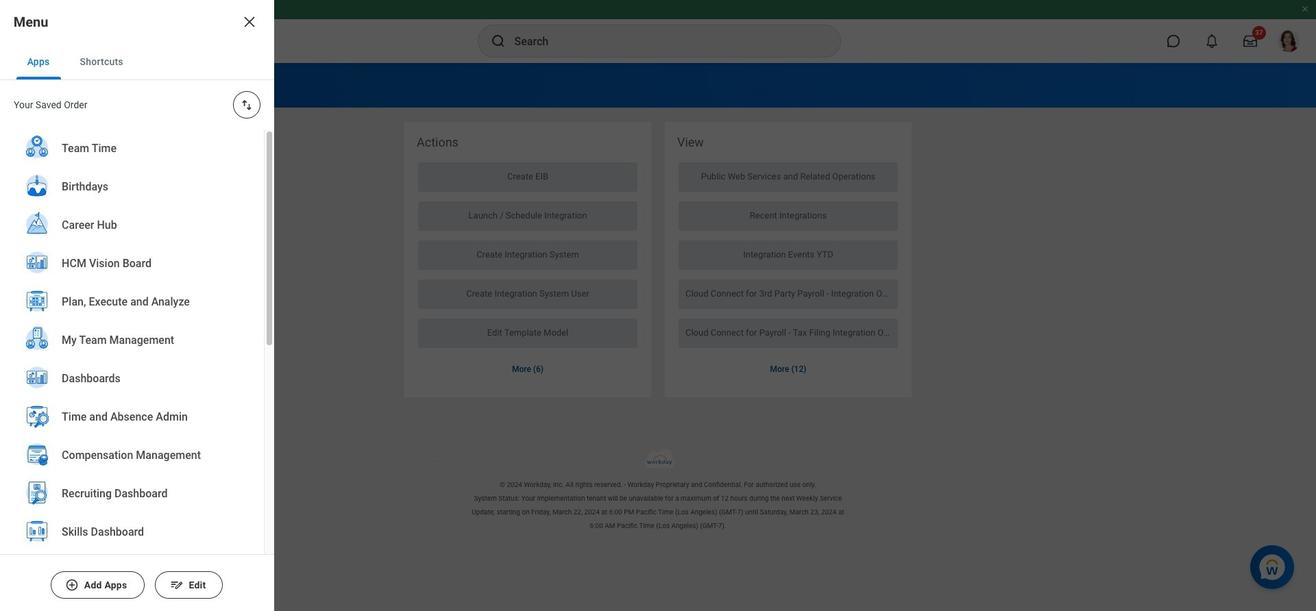 Task type: locate. For each thing, give the bounding box(es) containing it.
notifications large image
[[1206, 34, 1219, 48]]

list
[[0, 130, 264, 612]]

previous page image
[[25, 76, 41, 92]]

footer
[[0, 449, 1317, 534]]

main content
[[0, 63, 1317, 427]]

tab list
[[0, 44, 274, 80]]

global navigation dialog
[[0, 0, 274, 612]]

plus circle image
[[65, 579, 79, 593]]

learning admin image
[[23, 553, 62, 589]]

banner
[[0, 0, 1317, 63]]

list inside global navigation dialog
[[0, 130, 264, 612]]



Task type: vqa. For each thing, say whether or not it's contained in the screenshot.
inbox large icon
yes



Task type: describe. For each thing, give the bounding box(es) containing it.
inbox large image
[[1244, 34, 1258, 48]]

x image
[[241, 14, 258, 30]]

close environment banner image
[[1302, 5, 1310, 13]]

profile logan mcneil element
[[1270, 26, 1309, 56]]

search image
[[490, 33, 507, 49]]

sort image
[[240, 98, 254, 112]]

text edit image
[[170, 579, 184, 593]]



